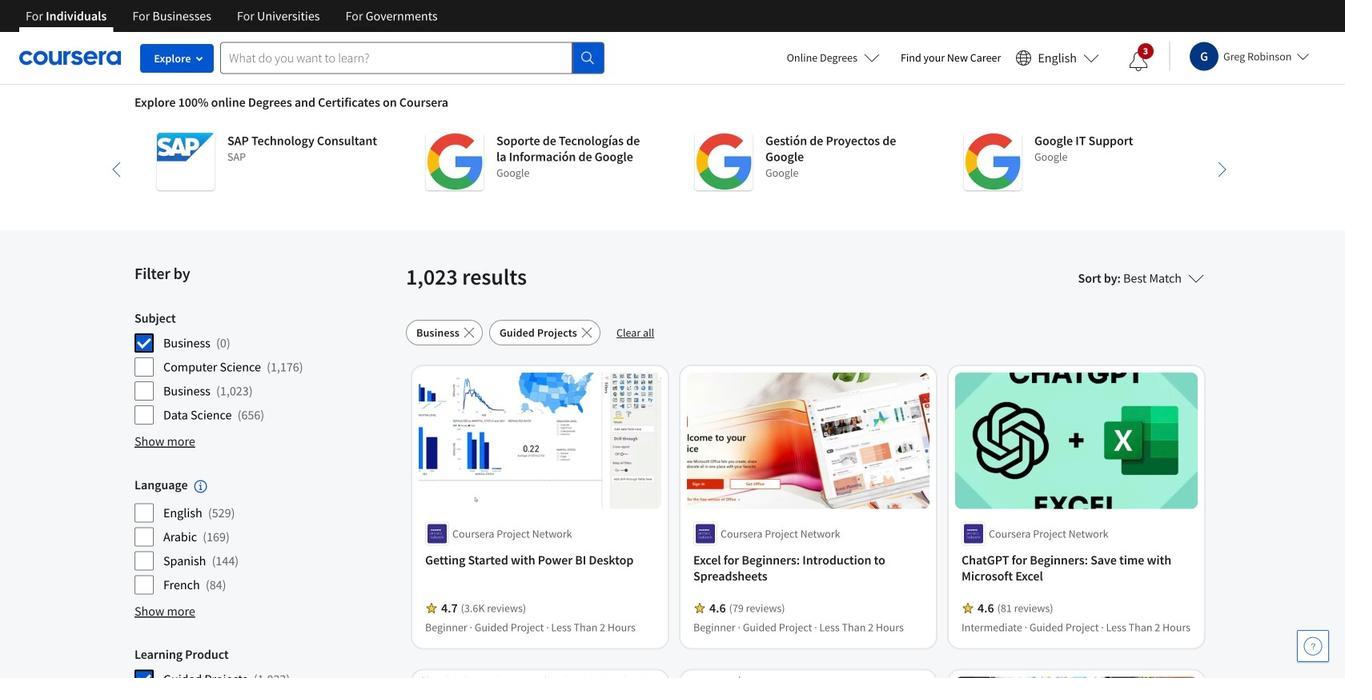 Task type: locate. For each thing, give the bounding box(es) containing it.
0 vertical spatial group
[[135, 311, 396, 426]]

3 google image from the left
[[964, 133, 1022, 191]]

help center image
[[1304, 637, 1323, 657]]

information about this filter group image
[[194, 481, 207, 493]]

google image
[[426, 133, 484, 191], [695, 133, 753, 191], [964, 133, 1022, 191]]

1 horizontal spatial google image
[[695, 133, 753, 191]]

2 google image from the left
[[695, 133, 753, 191]]

group
[[135, 311, 396, 426], [135, 477, 396, 596], [135, 647, 396, 679]]

2 horizontal spatial google image
[[964, 133, 1022, 191]]

1 group from the top
[[135, 311, 396, 426]]

0 horizontal spatial google image
[[426, 133, 484, 191]]

None search field
[[220, 42, 605, 74]]

1 vertical spatial group
[[135, 477, 396, 596]]

banner navigation
[[13, 0, 451, 32]]

What do you want to learn? text field
[[220, 42, 573, 74]]

2 vertical spatial group
[[135, 647, 396, 679]]

3 group from the top
[[135, 647, 396, 679]]



Task type: vqa. For each thing, say whether or not it's contained in the screenshot.
group
yes



Task type: describe. For each thing, give the bounding box(es) containing it.
1 google image from the left
[[426, 133, 484, 191]]

sap image
[[157, 133, 215, 191]]

2 group from the top
[[135, 477, 396, 596]]

coursera image
[[19, 45, 121, 71]]



